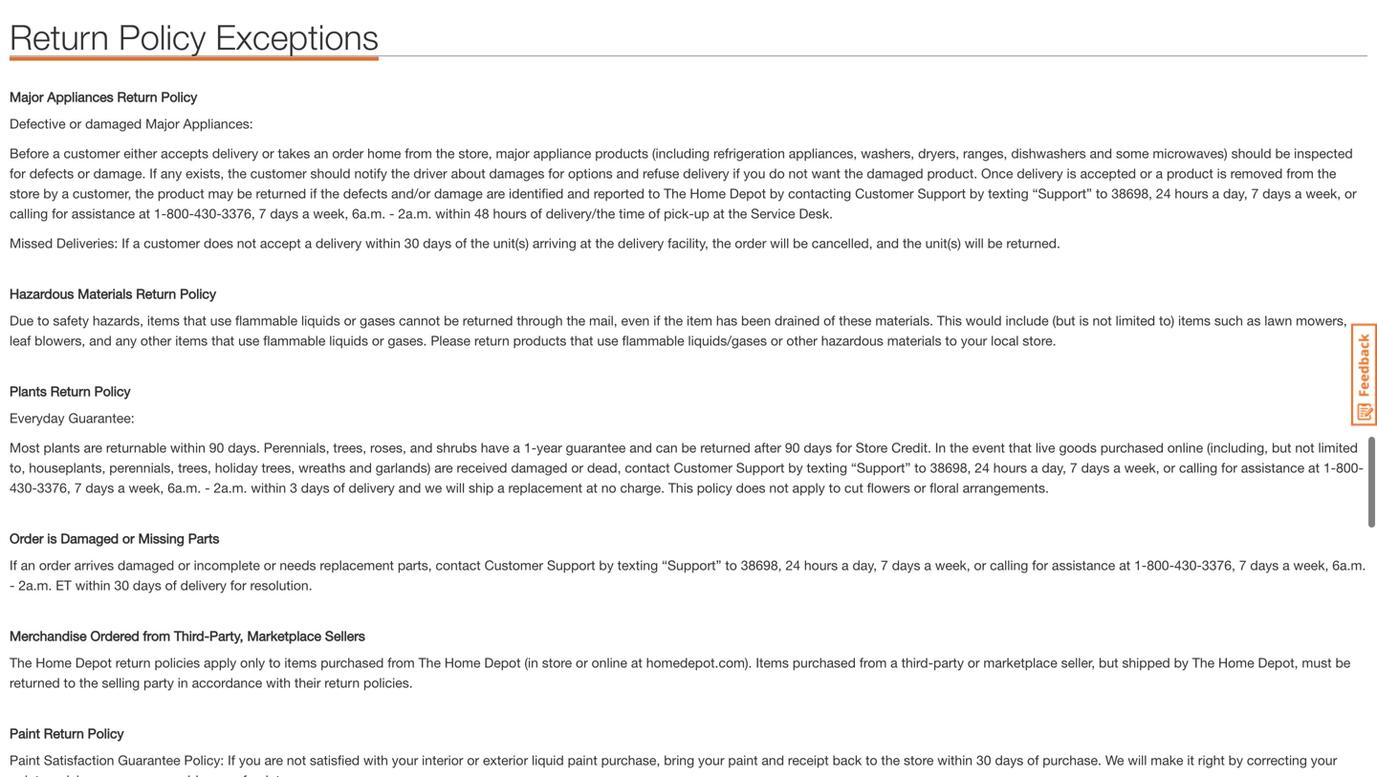Task type: locate. For each thing, give the bounding box(es) containing it.
2 paint from the top
[[10, 753, 40, 769]]

1 vertical spatial products
[[513, 333, 567, 349]]

liquids left 'gases'
[[301, 313, 340, 329]]

if down 'takes'
[[310, 186, 317, 202]]

arrives
[[74, 558, 114, 574]]

"support" down policy
[[662, 558, 722, 574]]

0 vertical spatial 430-
[[194, 206, 222, 222]]

if inside due to safety hazards, items that use flammable liquids or gases cannot be returned through the mail, even if the item has been drained of these materials. this would include (but is not limited to) items such as lawn mowers, leaf blowers, and any other items that use flammable liquids or gases. please return products that use flammable liquids/gases or other hazardous materials to your local store.
[[654, 313, 660, 329]]

hazards,
[[93, 313, 143, 329]]

depot inside before a customer either accepts delivery or takes an order home from the store, major appliance products (including refrigeration appliances, washers, dryers, ranges, dishwashers and some microwaves) should be inspected for defects or damage. if any exists, the customer should notify the driver about damages for options and refuse delivery if you do not want the damaged product. once delivery is accepted or a product is removed from the store by a customer, the product may be returned if the defects and/or damage are identified and reported to the home depot by contacting customer support by texting "support" to 38698, 24 hours a day, 7 days a week, or calling for assistance at 1-800-430-3376, 7 days a week, 6a.m. - 2a.m. within 48 hours of delivery/the time of pick-up at the service desk.
[[730, 186, 766, 202]]

notify
[[354, 166, 387, 181]]

trees, up '3'
[[262, 460, 295, 476]]

replacement inside most plants are returnable within 90 days. perennials, trees, roses, and shrubs have a 1-year guarantee and can be returned after 90 days for store credit. in the event that live goods purchased online (including, but not limited to, houseplants, perennials, trees, holiday trees, wreaths and garlands) are received damaged or dead, contact customer support by texting "support" to 38698, 24 hours a day, 7 days a week, or calling for assistance at 1-800- 430-3376, 7 days a week, 6a.m. - 2a.m. within 3 days of delivery and we will ship a replacement at no charge. this policy does not apply to cut flowers or floral arrangements.
[[508, 480, 583, 496]]

0 vertical spatial -
[[389, 206, 395, 222]]

1 horizontal spatial -
[[205, 480, 210, 496]]

giving
[[59, 773, 94, 778]]

0 vertical spatial texting
[[988, 186, 1029, 202]]

will down service
[[770, 236, 789, 251]]

0 vertical spatial 6a.m.
[[352, 206, 386, 222]]

0 vertical spatial contact
[[625, 460, 670, 476]]

0 horizontal spatial online
[[592, 655, 627, 671]]

0 horizontal spatial customer
[[64, 146, 120, 161]]

"support" inside most plants are returnable within 90 days. perennials, trees, roses, and shrubs have a 1-year guarantee and can be returned after 90 days for store credit. in the event that live goods purchased online (including, but not limited to, houseplants, perennials, trees, holiday trees, wreaths and garlands) are received damaged or dead, contact customer support by texting "support" to 38698, 24 hours a day, 7 days a week, or calling for assistance at 1-800- 430-3376, 7 days a week, 6a.m. - 2a.m. within 3 days of delivery and we will ship a replacement at no charge. this policy does not apply to cut flowers or floral arrangements.
[[851, 460, 911, 476]]

most plants are returnable within 90 days. perennials, trees, roses, and shrubs have a 1-year guarantee and can be returned after 90 days for store credit. in the event that live goods purchased online (including, but not limited to, houseplants, perennials, trees, holiday trees, wreaths and garlands) are received damaged or dead, contact customer support by texting "support" to 38698, 24 hours a day, 7 days a week, or calling for assistance at 1-800- 430-3376, 7 days a week, 6a.m. - 2a.m. within 3 days of delivery and we will ship a replacement at no charge. this policy does not apply to cut flowers or floral arrangements.
[[10, 440, 1364, 496]]

time
[[619, 206, 645, 222]]

once
[[981, 166, 1013, 181]]

1 horizontal spatial contact
[[625, 460, 670, 476]]

and
[[1090, 146, 1113, 161], [617, 166, 639, 181], [567, 186, 590, 202], [877, 236, 899, 251], [89, 333, 112, 349], [410, 440, 433, 456], [630, 440, 652, 456], [349, 460, 372, 476], [399, 480, 421, 496], [762, 753, 784, 769]]

support inside before a customer either accepts delivery or takes an order home from the store, major appliance products (including refrigeration appliances, washers, dryers, ranges, dishwashers and some microwaves) should be inspected for defects or damage. if any exists, the customer should notify the driver about damages for options and refuse delivery if you do not want the damaged product. once delivery is accepted or a product is removed from the store by a customer, the product may be returned if the defects and/or damage are identified and reported to the home depot by contacting customer support by texting "support" to 38698, 24 hours a day, 7 days a week, or calling for assistance at 1-800-430-3376, 7 days a week, 6a.m. - 2a.m. within 48 hours of delivery/the time of pick-up at the service desk.
[[918, 186, 966, 202]]

you inside before a customer either accepts delivery or takes an order home from the store, major appliance products (including refrigeration appliances, washers, dryers, ranges, dishwashers and some microwaves) should be inspected for defects or damage. if any exists, the customer should notify the driver about damages for options and refuse delivery if you do not want the damaged product. once delivery is accepted or a product is removed from the store by a customer, the product may be returned if the defects and/or damage are identified and reported to the home depot by contacting customer support by texting "support" to 38698, 24 hours a day, 7 days a week, or calling for assistance at 1-800-430-3376, 7 days a week, 6a.m. - 2a.m. within 48 hours of delivery/the time of pick-up at the service desk.
[[744, 166, 766, 181]]

a
[[53, 146, 60, 161], [1156, 166, 1163, 181], [62, 186, 69, 202], [1212, 186, 1220, 202], [1295, 186, 1302, 202], [302, 206, 309, 222], [133, 236, 140, 251], [305, 236, 312, 251], [513, 440, 520, 456], [1031, 460, 1038, 476], [1114, 460, 1121, 476], [118, 480, 125, 496], [497, 480, 505, 496], [842, 558, 849, 574], [924, 558, 932, 574], [1283, 558, 1290, 574], [891, 655, 898, 671], [124, 773, 131, 778]]

1 vertical spatial -
[[205, 480, 210, 496]]

0 vertical spatial 800-
[[167, 206, 194, 222]]

online right (in
[[592, 655, 627, 671]]

2 horizontal spatial -
[[389, 206, 395, 222]]

only
[[240, 655, 265, 671]]

takes
[[278, 146, 310, 161]]

return up defective or damaged major appliances:
[[117, 89, 157, 105]]

of inside most plants are returnable within 90 days. perennials, trees, roses, and shrubs have a 1-year guarantee and can be returned after 90 days for store credit. in the event that live goods purchased online (including, but not limited to, houseplants, perennials, trees, holiday trees, wreaths and garlands) are received damaged or dead, contact customer support by texting "support" to 38698, 24 hours a day, 7 days a week, or calling for assistance at 1-800- 430-3376, 7 days a week, 6a.m. - 2a.m. within 3 days of delivery and we will ship a replacement at no charge. this policy does not apply to cut flowers or floral arrangements.
[[333, 480, 345, 496]]

with left 'their' on the bottom of the page
[[266, 676, 291, 691]]

1 vertical spatial major
[[145, 116, 179, 132]]

0 horizontal spatial but
[[1099, 655, 1119, 671]]

liquids/gases
[[688, 333, 767, 349]]

calling up missed
[[10, 206, 48, 222]]

within
[[436, 206, 471, 222], [365, 236, 401, 251], [170, 440, 206, 456], [251, 480, 286, 496], [75, 578, 111, 594], [938, 753, 973, 769]]

2 horizontal spatial trees,
[[333, 440, 367, 456]]

your
[[961, 333, 987, 349], [392, 753, 418, 769], [698, 753, 725, 769], [1311, 753, 1338, 769]]

with inside the home depot return policies apply only to items purchased from the home depot (in store or online at homedepot.com). items purchased from a third-party or marketplace seller, but shipped by the home depot, must be returned to the selling party in accordance with their return policies.
[[266, 676, 291, 691]]

1 vertical spatial "support"
[[851, 460, 911, 476]]

paint inside paint satisfaction guarantee policy: if you are not satisfied with your interior or exterior liquid paint purchase, bring your paint and receipt back to the store within 30 days of purchase. we will make it right by correcting your paint or giving you a comparable can of paint.
[[10, 753, 40, 769]]

contact inside most plants are returnable within 90 days. perennials, trees, roses, and shrubs have a 1-year guarantee and can be returned after 90 days for store credit. in the event that live goods purchased online (including, but not limited to, houseplants, perennials, trees, holiday trees, wreaths and garlands) are received damaged or dead, contact customer support by texting "support" to 38698, 24 hours a day, 7 days a week, or calling for assistance at 1-800- 430-3376, 7 days a week, 6a.m. - 2a.m. within 3 days of delivery and we will ship a replacement at no charge. this policy does not apply to cut flowers or floral arrangements.
[[625, 460, 670, 476]]

2 vertical spatial texting
[[618, 558, 658, 574]]

0 vertical spatial support
[[918, 186, 966, 202]]

2 horizontal spatial if
[[733, 166, 740, 181]]

2 vertical spatial "support"
[[662, 558, 722, 574]]

assistance inside most plants are returnable within 90 days. perennials, trees, roses, and shrubs have a 1-year guarantee and can be returned after 90 days for store credit. in the event that live goods purchased online (including, but not limited to, houseplants, perennials, trees, holiday trees, wreaths and garlands) are received damaged or dead, contact customer support by texting "support" to 38698, 24 hours a day, 7 days a week, or calling for assistance at 1-800- 430-3376, 7 days a week, 6a.m. - 2a.m. within 3 days of delivery and we will ship a replacement at no charge. this policy does not apply to cut flowers or floral arrangements.
[[1241, 460, 1305, 476]]

be down 'desk.'
[[793, 236, 808, 251]]

not inside paint satisfaction guarantee policy: if you are not satisfied with your interior or exterior liquid paint purchase, bring your paint and receipt back to the store within 30 days of purchase. we will make it right by correcting your paint or giving you a comparable can of paint.
[[287, 753, 306, 769]]

return right please
[[474, 333, 510, 349]]

a inside the home depot return policies apply only to items purchased from the home depot (in store or online at homedepot.com). items purchased from a third-party or marketplace seller, but shipped by the home depot, must be returned to the selling party in accordance with their return policies.
[[891, 655, 898, 671]]

appliance
[[533, 146, 591, 161]]

texting inside before a customer either accepts delivery or takes an order home from the store, major appliance products (including refrigeration appliances, washers, dryers, ranges, dishwashers and some microwaves) should be inspected for defects or damage. if any exists, the customer should notify the driver about damages for options and refuse delivery if you do not want the damaged product. once delivery is accepted or a product is removed from the store by a customer, the product may be returned if the defects and/or damage are identified and reported to the home depot by contacting customer support by texting "support" to 38698, 24 hours a day, 7 days a week, or calling for assistance at 1-800-430-3376, 7 days a week, 6a.m. - 2a.m. within 48 hours of delivery/the time of pick-up at the service desk.
[[988, 186, 1029, 202]]

be inside most plants are returnable within 90 days. perennials, trees, roses, and shrubs have a 1-year guarantee and can be returned after 90 days for store credit. in the event that live goods purchased online (including, but not limited to, houseplants, perennials, trees, holiday trees, wreaths and garlands) are received damaged or dead, contact customer support by texting "support" to 38698, 24 hours a day, 7 days a week, or calling for assistance at 1-800- 430-3376, 7 days a week, 6a.m. - 2a.m. within 3 days of delivery and we will ship a replacement at no charge. this policy does not apply to cut flowers or floral arrangements.
[[682, 440, 697, 456]]

1 horizontal spatial depot
[[484, 655, 521, 671]]

selling
[[102, 676, 140, 691]]

return
[[10, 16, 109, 57], [117, 89, 157, 105], [136, 286, 176, 302], [50, 384, 91, 400], [44, 726, 84, 742]]

90 right after
[[785, 440, 800, 456]]

to,
[[10, 460, 25, 476]]

within inside before a customer either accepts delivery or takes an order home from the store, major appliance products (including refrigeration appliances, washers, dryers, ranges, dishwashers and some microwaves) should be inspected for defects or damage. if any exists, the customer should notify the driver about damages for options and refuse delivery if you do not want the damaged product. once delivery is accepted or a product is removed from the store by a customer, the product may be returned if the defects and/or damage are identified and reported to the home depot by contacting customer support by texting "support" to 38698, 24 hours a day, 7 days a week, or calling for assistance at 1-800-430-3376, 7 days a week, 6a.m. - 2a.m. within 48 hours of delivery/the time of pick-up at the service desk.
[[436, 206, 471, 222]]

plants
[[10, 384, 47, 400]]

and inside due to safety hazards, items that use flammable liquids or gases cannot be returned through the mail, even if the item has been drained of these materials. this would include (but is not limited to) items such as lawn mowers, leaf blowers, and any other items that use flammable liquids or gases. please return products that use flammable liquids/gases or other hazardous materials to your local store.
[[89, 333, 112, 349]]

support inside if an order arrives damaged or incomplete or needs replacement parts, contact customer support by texting "support" to 38698, 24 hours a day, 7 days a week, or calling for assistance at 1-800-430-3376, 7 days a week, 6a.m. - 2a.m. et within 30 days of delivery for resolution.
[[547, 558, 595, 574]]

hazardous
[[10, 286, 74, 302]]

facility,
[[668, 236, 709, 251]]

0 vertical spatial product
[[1167, 166, 1214, 181]]

you down refrigeration
[[744, 166, 766, 181]]

items
[[756, 655, 789, 671]]

800- inside before a customer either accepts delivery or takes an order home from the store, major appliance products (including refrigeration appliances, washers, dryers, ranges, dishwashers and some microwaves) should be inspected for defects or damage. if any exists, the customer should notify the driver about damages for options and refuse delivery if you do not want the damaged product. once delivery is accepted or a product is removed from the store by a customer, the product may be returned if the defects and/or damage are identified and reported to the home depot by contacting customer support by texting "support" to 38698, 24 hours a day, 7 days a week, or calling for assistance at 1-800-430-3376, 7 days a week, 6a.m. - 2a.m. within 48 hours of delivery/the time of pick-up at the service desk.
[[167, 206, 194, 222]]

0 horizontal spatial return
[[115, 655, 151, 671]]

2a.m. inside if an order arrives damaged or incomplete or needs replacement parts, contact customer support by texting "support" to 38698, 24 hours a day, 7 days a week, or calling for assistance at 1-800-430-3376, 7 days a week, 6a.m. - 2a.m. et within 30 days of delivery for resolution.
[[18, 578, 52, 594]]

day, inside if an order arrives damaged or incomplete or needs replacement parts, contact customer support by texting "support" to 38698, 24 hours a day, 7 days a week, or calling for assistance at 1-800-430-3376, 7 days a week, 6a.m. - 2a.m. et within 30 days of delivery for resolution.
[[853, 558, 877, 574]]

0 horizontal spatial support
[[547, 558, 595, 574]]

trees, up wreaths
[[333, 440, 367, 456]]

returned inside before a customer either accepts delivery or takes an order home from the store, major appliance products (including refrigeration appliances, washers, dryers, ranges, dishwashers and some microwaves) should be inspected for defects or damage. if any exists, the customer should notify the driver about damages for options and refuse delivery if you do not want the damaged product. once delivery is accepted or a product is removed from the store by a customer, the product may be returned if the defects and/or damage are identified and reported to the home depot by contacting customer support by texting "support" to 38698, 24 hours a day, 7 days a week, or calling for assistance at 1-800-430-3376, 7 days a week, 6a.m. - 2a.m. within 48 hours of delivery/the time of pick-up at the service desk.
[[256, 186, 306, 202]]

support inside most plants are returnable within 90 days. perennials, trees, roses, and shrubs have a 1-year guarantee and can be returned after 90 days for store credit. in the event that live goods purchased online (including, but not limited to, houseplants, perennials, trees, holiday trees, wreaths and garlands) are received damaged or dead, contact customer support by texting "support" to 38698, 24 hours a day, 7 days a week, or calling for assistance at 1-800- 430-3376, 7 days a week, 6a.m. - 2a.m. within 3 days of delivery and we will ship a replacement at no charge. this policy does not apply to cut flowers or floral arrangements.
[[736, 460, 785, 476]]

delivery
[[212, 146, 258, 161], [683, 166, 729, 181], [1017, 166, 1063, 181], [316, 236, 362, 251], [618, 236, 664, 251], [349, 480, 395, 496], [180, 578, 227, 594]]

from up policies
[[143, 629, 170, 644]]

cancelled,
[[812, 236, 873, 251]]

the right want
[[844, 166, 863, 181]]

0 horizontal spatial assistance
[[72, 206, 135, 222]]

2 vertical spatial -
[[10, 578, 15, 594]]

0 vertical spatial assistance
[[72, 206, 135, 222]]

2 unit(s) from the left
[[926, 236, 961, 251]]

not inside before a customer either accepts delivery or takes an order home from the store, major appliance products (including refrigeration appliances, washers, dryers, ranges, dishwashers and some microwaves) should be inspected for defects or damage. if any exists, the customer should notify the driver about damages for options and refuse delivery if you do not want the damaged product. once delivery is accepted or a product is removed from the store by a customer, the product may be returned if the defects and/or damage are identified and reported to the home depot by contacting customer support by texting "support" to 38698, 24 hours a day, 7 days a week, or calling for assistance at 1-800-430-3376, 7 days a week, 6a.m. - 2a.m. within 48 hours of delivery/the time of pick-up at the service desk.
[[789, 166, 808, 181]]

2a.m. inside most plants are returnable within 90 days. perennials, trees, roses, and shrubs have a 1-year guarantee and can be returned after 90 days for store credit. in the event that live goods purchased online (including, but not limited to, houseplants, perennials, trees, holiday trees, wreaths and garlands) are received damaged or dead, contact customer support by texting "support" to 38698, 24 hours a day, 7 days a week, or calling for assistance at 1-800- 430-3376, 7 days a week, 6a.m. - 2a.m. within 3 days of delivery and we will ship a replacement at no charge. this policy does not apply to cut flowers or floral arrangements.
[[214, 480, 247, 496]]

other down hazards,
[[141, 333, 172, 349]]

not inside due to safety hazards, items that use flammable liquids or gases cannot be returned through the mail, even if the item has been drained of these materials. this would include (but is not limited to) items such as lawn mowers, leaf blowers, and any other items that use flammable liquids or gases. please return products that use flammable liquids/gases or other hazardous materials to your local store.
[[1093, 313, 1112, 329]]

0 horizontal spatial with
[[266, 676, 291, 691]]

and up delivery/the at the left top
[[567, 186, 590, 202]]

days.
[[228, 440, 260, 456]]

day, inside most plants are returnable within 90 days. perennials, trees, roses, and shrubs have a 1-year guarantee and can be returned after 90 days for store credit. in the event that live goods purchased online (including, but not limited to, houseplants, perennials, trees, holiday trees, wreaths and garlands) are received damaged or dead, contact customer support by texting "support" to 38698, 24 hours a day, 7 days a week, or calling for assistance at 1-800- 430-3376, 7 days a week, 6a.m. - 2a.m. within 3 days of delivery and we will ship a replacement at no charge. this policy does not apply to cut flowers or floral arrangements.
[[1042, 460, 1067, 476]]

product down microwaves)
[[1167, 166, 1214, 181]]

2a.m. inside before a customer either accepts delivery or takes an order home from the store, major appliance products (including refrigeration appliances, washers, dryers, ranges, dishwashers and some microwaves) should be inspected for defects or damage. if any exists, the customer should notify the driver about damages for options and refuse delivery if you do not want the damaged product. once delivery is accepted or a product is removed from the store by a customer, the product may be returned if the defects and/or damage are identified and reported to the home depot by contacting customer support by texting "support" to 38698, 24 hours a day, 7 days a week, or calling for assistance at 1-800-430-3376, 7 days a week, 6a.m. - 2a.m. within 48 hours of delivery/the time of pick-up at the service desk.
[[398, 206, 432, 222]]

0 horizontal spatial 2a.m.
[[18, 578, 52, 594]]

order
[[10, 531, 44, 547]]

0 horizontal spatial any
[[115, 333, 137, 349]]

0 horizontal spatial other
[[141, 333, 172, 349]]

1 vertical spatial this
[[669, 480, 693, 496]]

delivery inside if an order arrives damaged or incomplete or needs replacement parts, contact customer support by texting "support" to 38698, 24 hours a day, 7 days a week, or calling for assistance at 1-800-430-3376, 7 days a week, 6a.m. - 2a.m. et within 30 days of delivery for resolution.
[[180, 578, 227, 594]]

for down incomplete
[[230, 578, 246, 594]]

2 vertical spatial 2a.m.
[[18, 578, 52, 594]]

be right may
[[237, 186, 252, 202]]

feedback link image
[[1352, 323, 1377, 427]]

0 horizontal spatial 800-
[[167, 206, 194, 222]]

6a.m. inside if an order arrives damaged or incomplete or needs replacement parts, contact customer support by texting "support" to 38698, 24 hours a day, 7 days a week, or calling for assistance at 1-800-430-3376, 7 days a week, 6a.m. - 2a.m. et within 30 days of delivery for resolution.
[[1333, 558, 1366, 574]]

0 horizontal spatial does
[[204, 236, 233, 251]]

to down refuse
[[648, 186, 660, 202]]

1 horizontal spatial 30
[[404, 236, 419, 251]]

2 vertical spatial 430-
[[1175, 558, 1202, 574]]

calling down (including,
[[1179, 460, 1218, 476]]

day, down live
[[1042, 460, 1067, 476]]

should left "notify"
[[310, 166, 351, 181]]

even
[[621, 313, 650, 329]]

goods
[[1059, 440, 1097, 456]]

product down "exists,"
[[158, 186, 204, 202]]

texting down once
[[988, 186, 1029, 202]]

0 horizontal spatial customer
[[485, 558, 543, 574]]

drained
[[775, 313, 820, 329]]

1 horizontal spatial product
[[1167, 166, 1214, 181]]

1 vertical spatial defects
[[343, 186, 388, 202]]

products
[[595, 146, 649, 161], [513, 333, 567, 349]]

day, inside before a customer either accepts delivery or takes an order home from the store, major appliance products (including refrigeration appliances, washers, dryers, ranges, dishwashers and some microwaves) should be inspected for defects or damage. if any exists, the customer should notify the driver about damages for options and refuse delivery if you do not want the damaged product. once delivery is accepted or a product is removed from the store by a customer, the product may be returned if the defects and/or damage are identified and reported to the home depot by contacting customer support by texting "support" to 38698, 24 hours a day, 7 days a week, or calling for assistance at 1-800-430-3376, 7 days a week, 6a.m. - 2a.m. within 48 hours of delivery/the time of pick-up at the service desk.
[[1223, 186, 1248, 202]]

are inside paint satisfaction guarantee policy: if you are not satisfied with your interior or exterior liquid paint purchase, bring your paint and receipt back to the store within 30 days of purchase. we will make it right by correcting your paint or giving you a comparable can of paint.
[[265, 753, 283, 769]]

delivery down garlands) at the bottom of page
[[349, 480, 395, 496]]

unit(s) left "arriving"
[[493, 236, 529, 251]]

items down "hazardous materials return policy"
[[175, 333, 208, 349]]

customer up policy
[[674, 460, 733, 476]]

1 horizontal spatial if
[[654, 313, 660, 329]]

1 horizontal spatial 38698,
[[930, 460, 971, 476]]

back
[[833, 753, 862, 769]]

hours inside if an order arrives damaged or incomplete or needs replacement parts, contact customer support by texting "support" to 38698, 24 hours a day, 7 days a week, or calling for assistance at 1-800-430-3376, 7 days a week, 6a.m. - 2a.m. et within 30 days of delivery for resolution.
[[804, 558, 838, 574]]

1 horizontal spatial 430-
[[194, 206, 222, 222]]

0 vertical spatial "support"
[[1033, 186, 1092, 202]]

1 horizontal spatial you
[[239, 753, 261, 769]]

2 horizontal spatial order
[[735, 236, 767, 251]]

a inside paint satisfaction guarantee policy: if you are not satisfied with your interior or exterior liquid paint purchase, bring your paint and receipt back to the store within 30 days of purchase. we will make it right by correcting your paint or giving you a comparable can of paint.
[[124, 773, 131, 778]]

1 vertical spatial support
[[736, 460, 785, 476]]

will inside paint satisfaction guarantee policy: if you are not satisfied with your interior or exterior liquid paint purchase, bring your paint and receipt back to the store within 30 days of purchase. we will make it right by correcting your paint or giving you a comparable can of paint.
[[1128, 753, 1147, 769]]

major up either on the top left of page
[[145, 116, 179, 132]]

- down order
[[10, 578, 15, 594]]

include
[[1006, 313, 1049, 329]]

if right even on the left top
[[654, 313, 660, 329]]

1- inside before a customer either accepts delivery or takes an order home from the store, major appliance products (including refrigeration appliances, washers, dryers, ranges, dishwashers and some microwaves) should be inspected for defects or damage. if any exists, the customer should notify the driver about damages for options and refuse delivery if you do not want the damaged product. once delivery is accepted or a product is removed from the store by a customer, the product may be returned if the defects and/or damage are identified and reported to the home depot by contacting customer support by texting "support" to 38698, 24 hours a day, 7 days a week, or calling for assistance at 1-800-430-3376, 7 days a week, 6a.m. - 2a.m. within 48 hours of delivery/the time of pick-up at the service desk.
[[154, 206, 167, 222]]

exterior
[[483, 753, 528, 769]]

does down may
[[204, 236, 233, 251]]

1 horizontal spatial calling
[[990, 558, 1029, 574]]

be inside due to safety hazards, items that use flammable liquids or gases cannot be returned through the mail, even if the item has been drained of these materials. this would include (but is not limited to) items such as lawn mowers, leaf blowers, and any other items that use flammable liquids or gases. please return products that use flammable liquids/gases or other hazardous materials to your local store.
[[444, 313, 459, 329]]

other down drained
[[787, 333, 818, 349]]

not right (but
[[1093, 313, 1112, 329]]

online
[[1168, 440, 1203, 456], [592, 655, 627, 671]]

refrigeration
[[714, 146, 785, 161]]

damage.
[[93, 166, 146, 181]]

returned inside most plants are returnable within 90 days. perennials, trees, roses, and shrubs have a 1-year guarantee and can be returned after 90 days for store credit. in the event that live goods purchased online (including, but not limited to, houseplants, perennials, trees, holiday trees, wreaths and garlands) are received damaged or dead, contact customer support by texting "support" to 38698, 24 hours a day, 7 days a week, or calling for assistance at 1-800- 430-3376, 7 days a week, 6a.m. - 2a.m. within 3 days of delivery and we will ship a replacement at no charge. this policy does not apply to cut flowers or floral arrangements.
[[700, 440, 751, 456]]

does right policy
[[736, 480, 766, 496]]

interior
[[422, 753, 463, 769]]

arrangements.
[[963, 480, 1049, 496]]

returned down merchandise
[[10, 676, 60, 691]]

0 horizontal spatial 430-
[[10, 480, 37, 496]]

1 vertical spatial customer
[[674, 460, 733, 476]]

replacement down year
[[508, 480, 583, 496]]

customer,
[[73, 186, 131, 202]]

customer up damage.
[[64, 146, 120, 161]]

by inside the home depot return policies apply only to items purchased from the home depot (in store or online at homedepot.com). items purchased from a third-party or marketplace seller, but shipped by the home depot, must be returned to the selling party in accordance with their return policies.
[[1174, 655, 1189, 671]]

0 horizontal spatial depot
[[75, 655, 112, 671]]

should
[[1232, 146, 1272, 161], [310, 166, 351, 181]]

2 vertical spatial if
[[654, 313, 660, 329]]

2 horizontal spatial 6a.m.
[[1333, 558, 1366, 574]]

- inside if an order arrives damaged or incomplete or needs replacement parts, contact customer support by texting "support" to 38698, 24 hours a day, 7 days a week, or calling for assistance at 1-800-430-3376, 7 days a week, 6a.m. - 2a.m. et within 30 days of delivery for resolution.
[[10, 578, 15, 594]]

about
[[451, 166, 486, 181]]

with inside paint satisfaction guarantee policy: if you are not satisfied with your interior or exterior liquid paint purchase, bring your paint and receipt back to the store within 30 days of purchase. we will make it right by correcting your paint or giving you a comparable can of paint.
[[363, 753, 388, 769]]

an right 'takes'
[[314, 146, 329, 161]]

flammable
[[235, 313, 298, 329], [263, 333, 326, 349], [622, 333, 685, 349]]

0 vertical spatial can
[[656, 440, 678, 456]]

2a.m. down and/or
[[398, 206, 432, 222]]

30 left purchase.
[[977, 753, 992, 769]]

be left after
[[682, 440, 697, 456]]

assistance
[[72, 206, 135, 222], [1241, 460, 1305, 476], [1052, 558, 1116, 574]]

purchased down sellers
[[321, 655, 384, 671]]

of down identified
[[531, 206, 542, 222]]

and up garlands) at the bottom of page
[[410, 440, 433, 456]]

of left purchase.
[[1027, 753, 1039, 769]]

it
[[1187, 753, 1195, 769]]

you up paint.
[[239, 753, 261, 769]]

hazardous materials return policy
[[10, 286, 216, 302]]

customer down ship
[[485, 558, 543, 574]]

to up paint return policy
[[64, 676, 76, 691]]

your inside due to safety hazards, items that use flammable liquids or gases cannot be returned through the mail, even if the item has been drained of these materials. this would include (but is not limited to) items such as lawn mowers, leaf blowers, and any other items that use flammable liquids or gases. please return products that use flammable liquids/gases or other hazardous materials to your local store.
[[961, 333, 987, 349]]

1 horizontal spatial any
[[161, 166, 182, 181]]

texting down 'charge.'
[[618, 558, 658, 574]]

0 vertical spatial limited
[[1116, 313, 1156, 329]]

to left cut
[[829, 480, 841, 496]]

damaged down missing
[[118, 558, 174, 574]]

to down policy
[[725, 558, 737, 574]]

charge.
[[620, 480, 665, 496]]

800- inside if an order arrives damaged or incomplete or needs replacement parts, contact customer support by texting "support" to 38698, 24 hours a day, 7 days a week, or calling for assistance at 1-800-430-3376, 7 days a week, 6a.m. - 2a.m. et within 30 days of delivery for resolution.
[[1147, 558, 1175, 574]]

0 vertical spatial 24
[[1156, 186, 1171, 202]]

of inside due to safety hazards, items that use flammable liquids or gases cannot be returned through the mail, even if the item has been drained of these materials. this would include (but is not limited to) items such as lawn mowers, leaf blowers, and any other items that use flammable liquids or gases. please return products that use flammable liquids/gases or other hazardous materials to your local store.
[[824, 313, 835, 329]]

items right to)
[[1178, 313, 1211, 329]]

2 horizontal spatial 2a.m.
[[398, 206, 432, 222]]

texting
[[988, 186, 1029, 202], [807, 460, 847, 476], [618, 558, 658, 574]]

3376, inside if an order arrives damaged or incomplete or needs replacement parts, contact customer support by texting "support" to 38698, 24 hours a day, 7 days a week, or calling for assistance at 1-800-430-3376, 7 days a week, 6a.m. - 2a.m. et within 30 days of delivery for resolution.
[[1202, 558, 1236, 574]]

resolution.
[[250, 578, 312, 594]]

of left paint.
[[235, 773, 247, 778]]

1 vertical spatial paint
[[10, 753, 40, 769]]

30 inside if an order arrives damaged or incomplete or needs replacement parts, contact customer support by texting "support" to 38698, 24 hours a day, 7 days a week, or calling for assistance at 1-800-430-3376, 7 days a week, 6a.m. - 2a.m. et within 30 days of delivery for resolution.
[[114, 578, 129, 594]]

calling down arrangements.
[[990, 558, 1029, 574]]

1 horizontal spatial defects
[[343, 186, 388, 202]]

can inside paint satisfaction guarantee policy: if you are not satisfied with your interior or exterior liquid paint purchase, bring your paint and receipt back to the store within 30 days of purchase. we will make it right by correcting your paint or giving you a comparable can of paint.
[[209, 773, 231, 778]]

policy:
[[184, 753, 224, 769]]

0 horizontal spatial purchased
[[321, 655, 384, 671]]

delivery/the
[[546, 206, 615, 222]]

"support" inside if an order arrives damaged or incomplete or needs replacement parts, contact customer support by texting "support" to 38698, 24 hours a day, 7 days a week, or calling for assistance at 1-800-430-3376, 7 days a week, 6a.m. - 2a.m. et within 30 days of delivery for resolution.
[[662, 558, 722, 574]]

before
[[10, 146, 49, 161]]

38698,
[[1112, 186, 1153, 202], [930, 460, 971, 476], [741, 558, 782, 574]]

1 horizontal spatial 90
[[785, 440, 800, 456]]

et
[[56, 578, 72, 594]]

30 down order is damaged or missing parts
[[114, 578, 129, 594]]

0 vertical spatial an
[[314, 146, 329, 161]]

customer inside most plants are returnable within 90 days. perennials, trees, roses, and shrubs have a 1-year guarantee and can be returned after 90 days for store credit. in the event that live goods purchased online (including, but not limited to, houseplants, perennials, trees, holiday trees, wreaths and garlands) are received damaged or dead, contact customer support by texting "support" to 38698, 24 hours a day, 7 days a week, or calling for assistance at 1-800- 430-3376, 7 days a week, 6a.m. - 2a.m. within 3 days of delivery and we will ship a replacement at no charge. this policy does not apply to cut flowers or floral arrangements.
[[674, 460, 733, 476]]

1 vertical spatial 38698,
[[930, 460, 971, 476]]

1 horizontal spatial this
[[937, 313, 962, 329]]

or
[[69, 116, 81, 132], [262, 146, 274, 161], [78, 166, 90, 181], [1140, 166, 1152, 181], [1345, 186, 1357, 202], [344, 313, 356, 329], [372, 333, 384, 349], [771, 333, 783, 349], [571, 460, 584, 476], [1164, 460, 1176, 476], [914, 480, 926, 496], [122, 531, 135, 547], [178, 558, 190, 574], [264, 558, 276, 574], [974, 558, 986, 574], [576, 655, 588, 671], [968, 655, 980, 671], [467, 753, 479, 769], [43, 773, 55, 778]]

week,
[[1306, 186, 1341, 202], [313, 206, 348, 222], [1125, 460, 1160, 476], [129, 480, 164, 496], [935, 558, 971, 574], [1294, 558, 1329, 574]]

receipt
[[788, 753, 829, 769]]

not left accept
[[237, 236, 256, 251]]

0 horizontal spatial trees,
[[178, 460, 211, 476]]

3376,
[[222, 206, 255, 222], [37, 480, 71, 496], [1202, 558, 1236, 574]]

damages
[[489, 166, 545, 181]]

and inside paint satisfaction guarantee policy: if you are not satisfied with your interior or exterior liquid paint purchase, bring your paint and receipt back to the store within 30 days of purchase. we will make it right by correcting your paint or giving you a comparable can of paint.
[[762, 753, 784, 769]]

be right must
[[1336, 655, 1351, 671]]

2 horizontal spatial 430-
[[1175, 558, 1202, 574]]

if an order arrives damaged or incomplete or needs replacement parts, contact customer support by texting "support" to 38698, 24 hours a day, 7 days a week, or calling for assistance at 1-800-430-3376, 7 days a week, 6a.m. - 2a.m. et within 30 days of delivery for resolution.
[[10, 558, 1366, 594]]

store right "back"
[[904, 753, 934, 769]]

1 vertical spatial with
[[363, 753, 388, 769]]

customer
[[855, 186, 914, 202], [674, 460, 733, 476], [485, 558, 543, 574]]

mail,
[[589, 313, 618, 329]]

3376, inside before a customer either accepts delivery or takes an order home from the store, major appliance products (including refrigeration appliances, washers, dryers, ranges, dishwashers and some microwaves) should be inspected for defects or damage. if any exists, the customer should notify the driver about damages for options and refuse delivery if you do not want the damaged product. once delivery is accepted or a product is removed from the store by a customer, the product may be returned if the defects and/or damage are identified and reported to the home depot by contacting customer support by texting "support" to 38698, 24 hours a day, 7 days a week, or calling for assistance at 1-800-430-3376, 7 days a week, 6a.m. - 2a.m. within 48 hours of delivery/the time of pick-up at the service desk.
[[222, 206, 255, 222]]

correcting
[[1247, 753, 1307, 769]]

30 inside paint satisfaction guarantee policy: if you are not satisfied with your interior or exterior liquid paint purchase, bring your paint and receipt back to the store within 30 days of purchase. we will make it right by correcting your paint or giving you a comparable can of paint.
[[977, 753, 992, 769]]

items up 'their' on the bottom of the page
[[284, 655, 317, 671]]

are
[[487, 186, 505, 202], [84, 440, 102, 456], [434, 460, 453, 476], [265, 753, 283, 769]]

2 horizontal spatial customer
[[855, 186, 914, 202]]

0 horizontal spatial contact
[[436, 558, 481, 574]]

policy
[[697, 480, 733, 496]]

unit(s) down the product.
[[926, 236, 961, 251]]

and down hazards,
[[89, 333, 112, 349]]

local
[[991, 333, 1019, 349]]

2 horizontal spatial you
[[744, 166, 766, 181]]

will
[[770, 236, 789, 251], [965, 236, 984, 251], [446, 480, 465, 496], [1128, 753, 1147, 769]]

2 vertical spatial 30
[[977, 753, 992, 769]]

2 horizontal spatial 30
[[977, 753, 992, 769]]

for down (including,
[[1222, 460, 1238, 476]]

1- inside if an order arrives damaged or incomplete or needs replacement parts, contact customer support by texting "support" to 38698, 24 hours a day, 7 days a week, or calling for assistance at 1-800-430-3376, 7 days a week, 6a.m. - 2a.m. et within 30 days of delivery for resolution.
[[1134, 558, 1147, 574]]

1 horizontal spatial but
[[1272, 440, 1292, 456]]

6a.m. inside most plants are returnable within 90 days. perennials, trees, roses, and shrubs have a 1-year guarantee and can be returned after 90 days for store credit. in the event that live goods purchased online (including, but not limited to, houseplants, perennials, trees, holiday trees, wreaths and garlands) are received damaged or dead, contact customer support by texting "support" to 38698, 24 hours a day, 7 days a week, or calling for assistance at 1-800- 430-3376, 7 days a week, 6a.m. - 2a.m. within 3 days of delivery and we will ship a replacement at no charge. this policy does not apply to cut flowers or floral arrangements.
[[168, 480, 201, 496]]

have
[[481, 440, 509, 456]]

damaged down major appliances return policy
[[85, 116, 142, 132]]

cannot
[[399, 313, 440, 329]]

2 horizontal spatial 3376,
[[1202, 558, 1236, 574]]

within inside if an order arrives damaged or incomplete or needs replacement parts, contact customer support by texting "support" to 38698, 24 hours a day, 7 days a week, or calling for assistance at 1-800-430-3376, 7 days a week, 6a.m. - 2a.m. et within 30 days of delivery for resolution.
[[75, 578, 111, 594]]

has
[[716, 313, 738, 329]]

1 horizontal spatial unit(s)
[[926, 236, 961, 251]]

products inside due to safety hazards, items that use flammable liquids or gases cannot be returned through the mail, even if the item has been drained of these materials. this would include (but is not limited to) items such as lawn mowers, leaf blowers, and any other items that use flammable liquids or gases. please return products that use flammable liquids/gases or other hazardous materials to your local store.
[[513, 333, 567, 349]]

can up 'charge.'
[[656, 440, 678, 456]]

2 vertical spatial 38698,
[[741, 558, 782, 574]]

if inside paint satisfaction guarantee policy: if you are not satisfied with your interior or exterior liquid paint purchase, bring your paint and receipt back to the store within 30 days of purchase. we will make it right by correcting your paint or giving you a comparable can of paint.
[[228, 753, 235, 769]]

damage
[[434, 186, 483, 202]]

- inside before a customer either accepts delivery or takes an order home from the store, major appliance products (including refrigeration appliances, washers, dryers, ranges, dishwashers and some microwaves) should be inspected for defects or damage. if any exists, the customer should notify the driver about damages for options and refuse delivery if you do not want the damaged product. once delivery is accepted or a product is removed from the store by a customer, the product may be returned if the defects and/or damage are identified and reported to the home depot by contacting customer support by texting "support" to 38698, 24 hours a day, 7 days a week, or calling for assistance at 1-800-430-3376, 7 days a week, 6a.m. - 2a.m. within 48 hours of delivery/the time of pick-up at the service desk.
[[389, 206, 395, 222]]

store inside paint satisfaction guarantee policy: if you are not satisfied with your interior or exterior liquid paint purchase, bring your paint and receipt back to the store within 30 days of purchase. we will make it right by correcting your paint or giving you a comparable can of paint.
[[904, 753, 934, 769]]

items inside the home depot return policies apply only to items purchased from the home depot (in store or online at homedepot.com). items purchased from a third-party or marketplace seller, but shipped by the home depot, must be returned to the selling party in accordance with their return policies.
[[284, 655, 317, 671]]

1 paint from the top
[[10, 726, 40, 742]]

of inside if an order arrives damaged or incomplete or needs replacement parts, contact customer support by texting "support" to 38698, 24 hours a day, 7 days a week, or calling for assistance at 1-800-430-3376, 7 days a week, 6a.m. - 2a.m. et within 30 days of delivery for resolution.
[[165, 578, 177, 594]]

damaged inside if an order arrives damaged or incomplete or needs replacement parts, contact customer support by texting "support" to 38698, 24 hours a day, 7 days a week, or calling for assistance at 1-800-430-3376, 7 days a week, 6a.m. - 2a.m. et within 30 days of delivery for resolution.
[[118, 558, 174, 574]]

0 vertical spatial if
[[733, 166, 740, 181]]

2 horizontal spatial calling
[[1179, 460, 1218, 476]]

2 90 from the left
[[785, 440, 800, 456]]

430- inside if an order arrives damaged or incomplete or needs replacement parts, contact customer support by texting "support" to 38698, 24 hours a day, 7 days a week, or calling for assistance at 1-800-430-3376, 7 days a week, 6a.m. - 2a.m. et within 30 days of delivery for resolution.
[[1175, 558, 1202, 574]]

items right hazards,
[[147, 313, 180, 329]]

calling
[[10, 206, 48, 222], [1179, 460, 1218, 476], [990, 558, 1029, 574]]

purchased inside most plants are returnable within 90 days. perennials, trees, roses, and shrubs have a 1-year guarantee and can be returned after 90 days for store credit. in the event that live goods purchased online (including, but not limited to, houseplants, perennials, trees, holiday trees, wreaths and garlands) are received damaged or dead, contact customer support by texting "support" to 38698, 24 hours a day, 7 days a week, or calling for assistance at 1-800- 430-3376, 7 days a week, 6a.m. - 2a.m. within 3 days of delivery and we will ship a replacement at no charge. this policy does not apply to cut flowers or floral arrangements.
[[1101, 440, 1164, 456]]

by inside most plants are returnable within 90 days. perennials, trees, roses, and shrubs have a 1-year guarantee and can be returned after 90 days for store credit. in the event that live goods purchased online (including, but not limited to, houseplants, perennials, trees, holiday trees, wreaths and garlands) are received damaged or dead, contact customer support by texting "support" to 38698, 24 hours a day, 7 days a week, or calling for assistance at 1-800- 430-3376, 7 days a week, 6a.m. - 2a.m. within 3 days of delivery and we will ship a replacement at no charge. this policy does not apply to cut flowers or floral arrangements.
[[788, 460, 803, 476]]

received
[[457, 460, 507, 476]]

1 horizontal spatial 3376,
[[222, 206, 255, 222]]

third-
[[902, 655, 934, 671]]

returnable
[[106, 440, 167, 456]]

6a.m.
[[352, 206, 386, 222], [168, 480, 201, 496], [1333, 558, 1366, 574]]

1 horizontal spatial texting
[[807, 460, 847, 476]]

1 vertical spatial replacement
[[320, 558, 394, 574]]

order
[[332, 146, 364, 161], [735, 236, 767, 251], [39, 558, 71, 574]]

return up selling
[[115, 655, 151, 671]]

third-
[[174, 629, 210, 644]]

2 vertical spatial return
[[325, 676, 360, 691]]

0 horizontal spatial apply
[[204, 655, 237, 671]]

1 vertical spatial 3376,
[[37, 480, 71, 496]]

1 vertical spatial customer
[[250, 166, 307, 181]]

can inside most plants are returnable within 90 days. perennials, trees, roses, and shrubs have a 1-year guarantee and can be returned after 90 days for store credit. in the event that live goods purchased online (including, but not limited to, houseplants, perennials, trees, holiday trees, wreaths and garlands) are received damaged or dead, contact customer support by texting "support" to 38698, 24 hours a day, 7 days a week, or calling for assistance at 1-800- 430-3376, 7 days a week, 6a.m. - 2a.m. within 3 days of delivery and we will ship a replacement at no charge. this policy does not apply to cut flowers or floral arrangements.
[[656, 440, 678, 456]]

of left these
[[824, 313, 835, 329]]

return up 'everyday guarantee:'
[[50, 384, 91, 400]]

use
[[210, 313, 232, 329], [238, 333, 260, 349], [597, 333, 619, 349]]

returned inside the home depot return policies apply only to items purchased from the home depot (in store or online at homedepot.com). items purchased from a third-party or marketplace seller, but shipped by the home depot, must be returned to the selling party in accordance with their return policies.
[[10, 676, 60, 691]]

0 vertical spatial return
[[474, 333, 510, 349]]

be up removed
[[1276, 146, 1291, 161]]

trees, left holiday
[[178, 460, 211, 476]]

1 vertical spatial 24
[[975, 460, 990, 476]]

- down and/or
[[389, 206, 395, 222]]

1 vertical spatial an
[[21, 558, 35, 574]]

be inside the home depot return policies apply only to items purchased from the home depot (in store or online at homedepot.com). items purchased from a third-party or marketplace seller, but shipped by the home depot, must be returned to the selling party in accordance with their return policies.
[[1336, 655, 1351, 671]]

before a customer either accepts delivery or takes an order home from the store, major appliance products (including refrigeration appliances, washers, dryers, ranges, dishwashers and some microwaves) should be inspected for defects or damage. if any exists, the customer should notify the driver about damages for options and refuse delivery if you do not want the damaged product. once delivery is accepted or a product is removed from the store by a customer, the product may be returned if the defects and/or damage are identified and reported to the home depot by contacting customer support by texting "support" to 38698, 24 hours a day, 7 days a week, or calling for assistance at 1-800-430-3376, 7 days a week, 6a.m. - 2a.m. within 48 hours of delivery/the time of pick-up at the service desk.
[[10, 146, 1357, 222]]

appliances,
[[789, 146, 857, 161]]

products down "through" in the top left of the page
[[513, 333, 567, 349]]

0 horizontal spatial 30
[[114, 578, 129, 594]]



Task type: vqa. For each thing, say whether or not it's contained in the screenshot.
thanks
no



Task type: describe. For each thing, give the bounding box(es) containing it.
damaged inside before a customer either accepts delivery or takes an order home from the store, major appliance products (including refrigeration appliances, washers, dryers, ranges, dishwashers and some microwaves) should be inspected for defects or damage. if any exists, the customer should notify the driver about damages for options and refuse delivery if you do not want the damaged product. once delivery is accepted or a product is removed from the store by a customer, the product may be returned if the defects and/or damage are identified and reported to the home depot by contacting customer support by texting "support" to 38698, 24 hours a day, 7 days a week, or calling for assistance at 1-800-430-3376, 7 days a week, 6a.m. - 2a.m. within 48 hours of delivery/the time of pick-up at the service desk.
[[867, 166, 924, 181]]

delivery down "appliances:"
[[212, 146, 258, 161]]

2 horizontal spatial paint
[[728, 753, 758, 769]]

satisfaction
[[44, 753, 114, 769]]

430- inside most plants are returnable within 90 days. perennials, trees, roses, and shrubs have a 1-year guarantee and can be returned after 90 days for store credit. in the event that live goods purchased online (including, but not limited to, houseplants, perennials, trees, holiday trees, wreaths and garlands) are received damaged or dead, contact customer support by texting "support" to 38698, 24 hours a day, 7 days a week, or calling for assistance at 1-800- 430-3376, 7 days a week, 6a.m. - 2a.m. within 3 days of delivery and we will ship a replacement at no charge. this policy does not apply to cut flowers or floral arrangements.
[[10, 480, 37, 496]]

(including,
[[1207, 440, 1268, 456]]

3
[[290, 480, 297, 496]]

return inside due to safety hazards, items that use flammable liquids or gases cannot be returned through the mail, even if the item has been drained of these materials. this would include (but is not limited to) items such as lawn mowers, leaf blowers, and any other items that use flammable liquids or gases. please return products that use flammable liquids/gases or other hazardous materials to your local store.
[[474, 333, 510, 349]]

delivery right accept
[[316, 236, 362, 251]]

0 vertical spatial liquids
[[301, 313, 340, 329]]

the down 48
[[471, 236, 490, 251]]

as
[[1247, 313, 1261, 329]]

to right the due
[[37, 313, 49, 329]]

and down garlands) at the bottom of page
[[399, 480, 421, 496]]

for left store
[[836, 440, 852, 456]]

not down after
[[769, 480, 789, 496]]

damaged inside most plants are returnable within 90 days. perennials, trees, roses, and shrubs have a 1-year guarantee and can be returned after 90 days for store credit. in the event that live goods purchased online (including, but not limited to, houseplants, perennials, trees, holiday trees, wreaths and garlands) are received damaged or dead, contact customer support by texting "support" to 38698, 24 hours a day, 7 days a week, or calling for assistance at 1-800- 430-3376, 7 days a week, 6a.m. - 2a.m. within 3 days of delivery and we will ship a replacement at no charge. this policy does not apply to cut flowers or floral arrangements.
[[511, 460, 568, 476]]

the inside paint satisfaction guarantee policy: if you are not satisfied with your interior or exterior liquid paint purchase, bring your paint and receipt back to the store within 30 days of purchase. we will make it right by correcting your paint or giving you a comparable can of paint.
[[881, 753, 900, 769]]

within inside paint satisfaction guarantee policy: if you are not satisfied with your interior or exterior liquid paint purchase, bring your paint and receipt back to the store within 30 days of purchase. we will make it right by correcting your paint or giving you a comparable can of paint.
[[938, 753, 973, 769]]

paint return policy
[[10, 726, 124, 742]]

desk.
[[799, 206, 833, 222]]

credit.
[[892, 440, 932, 456]]

contact inside if an order arrives damaged or incomplete or needs replacement parts, contact customer support by texting "support" to 38698, 24 hours a day, 7 days a week, or calling for assistance at 1-800-430-3376, 7 days a week, 6a.m. - 2a.m. et within 30 days of delivery for resolution.
[[436, 558, 481, 574]]

gases.
[[388, 333, 427, 349]]

at inside if an order arrives damaged or incomplete or needs replacement parts, contact customer support by texting "support" to 38698, 24 hours a day, 7 days a week, or calling for assistance at 1-800-430-3376, 7 days a week, 6a.m. - 2a.m. et within 30 days of delivery for resolution.
[[1119, 558, 1131, 574]]

blowers,
[[35, 333, 85, 349]]

to)
[[1159, 313, 1175, 329]]

your left interior
[[392, 753, 418, 769]]

merchandise ordered from third-party, marketplace sellers
[[10, 629, 365, 644]]

in
[[935, 440, 946, 456]]

- inside most plants are returnable within 90 days. perennials, trees, roses, and shrubs have a 1-year guarantee and can be returned after 90 days for store credit. in the event that live goods purchased online (including, but not limited to, houseplants, perennials, trees, holiday trees, wreaths and garlands) are received damaged or dead, contact customer support by texting "support" to 38698, 24 hours a day, 7 days a week, or calling for assistance at 1-800- 430-3376, 7 days a week, 6a.m. - 2a.m. within 3 days of delivery and we will ship a replacement at no charge. this policy does not apply to cut flowers or floral arrangements.
[[205, 480, 210, 496]]

the right cancelled,
[[903, 236, 922, 251]]

store
[[856, 440, 888, 456]]

0 vertical spatial does
[[204, 236, 233, 251]]

delivery down dishwashers
[[1017, 166, 1063, 181]]

is inside due to safety hazards, items that use flammable liquids or gases cannot be returned through the mail, even if the item has been drained of these materials. this would include (but is not limited to) items such as lawn mowers, leaf blowers, and any other items that use flammable liquids or gases. please return products that use flammable liquids/gases or other hazardous materials to your local store.
[[1079, 313, 1089, 329]]

accept
[[260, 236, 301, 251]]

calling inside if an order arrives damaged or incomplete or needs replacement parts, contact customer support by texting "support" to 38698, 24 hours a day, 7 days a week, or calling for assistance at 1-800-430-3376, 7 days a week, 6a.m. - 2a.m. et within 30 days of delivery for resolution.
[[990, 558, 1029, 574]]

are up we
[[434, 460, 453, 476]]

the inside most plants are returnable within 90 days. perennials, trees, roses, and shrubs have a 1-year guarantee and can be returned after 90 days for store credit. in the event that live goods purchased online (including, but not limited to, houseplants, perennials, trees, holiday trees, wreaths and garlands) are received damaged or dead, contact customer support by texting "support" to 38698, 24 hours a day, 7 days a week, or calling for assistance at 1-800- 430-3376, 7 days a week, 6a.m. - 2a.m. within 3 days of delivery and we will ship a replacement at no charge. this policy does not apply to cut flowers or floral arrangements.
[[950, 440, 969, 456]]

1 horizontal spatial purchased
[[793, 655, 856, 671]]

through
[[517, 313, 563, 329]]

perennials,
[[264, 440, 330, 456]]

event
[[973, 440, 1005, 456]]

0 horizontal spatial product
[[158, 186, 204, 202]]

calling inside before a customer either accepts delivery or takes an order home from the store, major appliance products (including refrigeration appliances, washers, dryers, ranges, dishwashers and some microwaves) should be inspected for defects or damage. if any exists, the customer should notify the driver about damages for options and refuse delivery if you do not want the damaged product. once delivery is accepted or a product is removed from the store by a customer, the product may be returned if the defects and/or damage are identified and reported to the home depot by contacting customer support by texting "support" to 38698, 24 hours a day, 7 days a week, or calling for assistance at 1-800-430-3376, 7 days a week, 6a.m. - 2a.m. within 48 hours of delivery/the time of pick-up at the service desk.
[[10, 206, 48, 222]]

0 vertical spatial customer
[[64, 146, 120, 161]]

to right the materials
[[945, 333, 957, 349]]

for down arrangements.
[[1032, 558, 1048, 574]]

microwaves)
[[1153, 146, 1228, 161]]

for down before
[[10, 166, 26, 181]]

defective
[[10, 116, 66, 132]]

assistance inside before a customer either accepts delivery or takes an order home from the store, major appliance products (including refrigeration appliances, washers, dryers, ranges, dishwashers and some microwaves) should be inspected for defects or damage. if any exists, the customer should notify the driver about damages for options and refuse delivery if you do not want the damaged product. once delivery is accepted or a product is removed from the store by a customer, the product may be returned if the defects and/or damage are identified and reported to the home depot by contacting customer support by texting "support" to 38698, 24 hours a day, 7 days a week, or calling for assistance at 1-800-430-3376, 7 days a week, 6a.m. - 2a.m. within 48 hours of delivery/the time of pick-up at the service desk.
[[72, 206, 135, 222]]

is left removed
[[1217, 166, 1227, 181]]

(including
[[652, 146, 710, 161]]

paint.
[[250, 773, 284, 778]]

products inside before a customer either accepts delivery or takes an order home from the store, major appliance products (including refrigeration appliances, washers, dryers, ranges, dishwashers and some microwaves) should be inspected for defects or damage. if any exists, the customer should notify the driver about damages for options and refuse delivery if you do not want the damaged product. once delivery is accepted or a product is removed from the store by a customer, the product may be returned if the defects and/or damage are identified and reported to the home depot by contacting customer support by texting "support" to 38698, 24 hours a day, 7 days a week, or calling for assistance at 1-800-430-3376, 7 days a week, 6a.m. - 2a.m. within 48 hours of delivery/the time of pick-up at the service desk.
[[595, 146, 649, 161]]

dryers,
[[918, 146, 960, 161]]

0 vertical spatial major
[[10, 89, 44, 105]]

homedepot.com).
[[646, 655, 752, 671]]

paint for paint return policy
[[10, 726, 40, 742]]

customer inside if an order arrives damaged or incomplete or needs replacement parts, contact customer support by texting "support" to 38698, 24 hours a day, 7 days a week, or calling for assistance at 1-800-430-3376, 7 days a week, 6a.m. - 2a.m. et within 30 days of delivery for resolution.
[[485, 558, 543, 574]]

of right time on the left top
[[649, 206, 660, 222]]

the left service
[[728, 206, 747, 222]]

policy up 'guarantee:'
[[94, 384, 131, 400]]

of down "damage"
[[455, 236, 467, 251]]

delivery down time on the left top
[[618, 236, 664, 251]]

these
[[839, 313, 872, 329]]

2 horizontal spatial use
[[597, 333, 619, 349]]

if inside if an order arrives damaged or incomplete or needs replacement parts, contact customer support by texting "support" to 38698, 24 hours a day, 7 days a week, or calling for assistance at 1-800-430-3376, 7 days a week, 6a.m. - 2a.m. et within 30 days of delivery for resolution.
[[10, 558, 17, 574]]

delivery inside most plants are returnable within 90 days. perennials, trees, roses, and shrubs have a 1-year guarantee and can be returned after 90 days for store credit. in the event that live goods purchased online (including, but not limited to, houseplants, perennials, trees, holiday trees, wreaths and garlands) are received damaged or dead, contact customer support by texting "support" to 38698, 24 hours a day, 7 days a week, or calling for assistance at 1-800- 430-3376, 7 days a week, 6a.m. - 2a.m. within 3 days of delivery and we will ship a replacement at no charge. this policy does not apply to cut flowers or floral arrangements.
[[349, 480, 395, 496]]

home inside before a customer either accepts delivery or takes an order home from the store, major appliance products (including refrigeration appliances, washers, dryers, ranges, dishwashers and some microwaves) should be inspected for defects or damage. if any exists, the customer should notify the driver about damages for options and refuse delivery if you do not want the damaged product. once delivery is accepted or a product is removed from the store by a customer, the product may be returned if the defects and/or damage are identified and reported to the home depot by contacting customer support by texting "support" to 38698, 24 hours a day, 7 days a week, or calling for assistance at 1-800-430-3376, 7 days a week, 6a.m. - 2a.m. within 48 hours of delivery/the time of pick-up at the service desk.
[[690, 186, 726, 202]]

paint satisfaction guarantee policy: if you are not satisfied with your interior or exterior liquid paint purchase, bring your paint and receipt back to the store within 30 days of purchase. we will make it right by correcting your paint or giving you a comparable can of paint.
[[10, 753, 1338, 778]]

refuse
[[643, 166, 680, 181]]

6a.m. inside before a customer either accepts delivery or takes an order home from the store, major appliance products (including refrigeration appliances, washers, dryers, ranges, dishwashers and some microwaves) should be inspected for defects or damage. if any exists, the customer should notify the driver about damages for options and refuse delivery if you do not want the damaged product. once delivery is accepted or a product is removed from the store by a customer, the product may be returned if the defects and/or damage are identified and reported to the home depot by contacting customer support by texting "support" to 38698, 24 hours a day, 7 days a week, or calling for assistance at 1-800-430-3376, 7 days a week, 6a.m. - 2a.m. within 48 hours of delivery/the time of pick-up at the service desk.
[[352, 206, 386, 222]]

online inside most plants are returnable within 90 days. perennials, trees, roses, and shrubs have a 1-year guarantee and can be returned after 90 days for store credit. in the event that live goods purchased online (including, but not limited to, houseplants, perennials, trees, holiday trees, wreaths and garlands) are received damaged or dead, contact customer support by texting "support" to 38698, 24 hours a day, 7 days a week, or calling for assistance at 1-800- 430-3376, 7 days a week, 6a.m. - 2a.m. within 3 days of delivery and we will ship a replacement at no charge. this policy does not apply to cut flowers or floral arrangements.
[[1168, 440, 1203, 456]]

due to safety hazards, items that use flammable liquids or gases cannot be returned through the mail, even if the item has been drained of these materials. this would include (but is not limited to) items such as lawn mowers, leaf blowers, and any other items that use flammable liquids or gases. please return products that use flammable liquids/gases or other hazardous materials to your local store.
[[10, 313, 1348, 349]]

0 horizontal spatial use
[[210, 313, 232, 329]]

ordered
[[90, 629, 139, 644]]

by inside paint satisfaction guarantee policy: if you are not satisfied with your interior or exterior liquid paint purchase, bring your paint and receipt back to the store within 30 days of purchase. we will make it right by correcting your paint or giving you a comparable can of paint.
[[1229, 753, 1244, 769]]

to down credit. on the right bottom
[[915, 460, 927, 476]]

days inside paint satisfaction guarantee policy: if you are not satisfied with your interior or exterior liquid paint purchase, bring your paint and receipt back to the store within 30 days of purchase. we will make it right by correcting your paint or giving you a comparable can of paint.
[[995, 753, 1024, 769]]

0 horizontal spatial paint
[[10, 773, 39, 778]]

store inside before a customer either accepts delivery or takes an order home from the store, major appliance products (including refrigeration appliances, washers, dryers, ranges, dishwashers and some microwaves) should be inspected for defects or damage. if any exists, the customer should notify the driver about damages for options and refuse delivery if you do not want the damaged product. once delivery is accepted or a product is removed from the store by a customer, the product may be returned if the defects and/or damage are identified and reported to the home depot by contacting customer support by texting "support" to 38698, 24 hours a day, 7 days a week, or calling for assistance at 1-800-430-3376, 7 days a week, 6a.m. - 2a.m. within 48 hours of delivery/the time of pick-up at the service desk.
[[10, 186, 40, 202]]

38698, inside before a customer either accepts delivery or takes an order home from the store, major appliance products (including refrigeration appliances, washers, dryers, ranges, dishwashers and some microwaves) should be inspected for defects or damage. if any exists, the customer should notify the driver about damages for options and refuse delivery if you do not want the damaged product. once delivery is accepted or a product is removed from the store by a customer, the product may be returned if the defects and/or damage are identified and reported to the home depot by contacting customer support by texting "support" to 38698, 24 hours a day, 7 days a week, or calling for assistance at 1-800-430-3376, 7 days a week, 6a.m. - 2a.m. within 48 hours of delivery/the time of pick-up at the service desk.
[[1112, 186, 1153, 202]]

"support" inside before a customer either accepts delivery or takes an order home from the store, major appliance products (including refrigeration appliances, washers, dryers, ranges, dishwashers and some microwaves) should be inspected for defects or damage. if any exists, the customer should notify the driver about damages for options and refuse delivery if you do not want the damaged product. once delivery is accepted or a product is removed from the store by a customer, the product may be returned if the defects and/or damage are identified and reported to the home depot by contacting customer support by texting "support" to 38698, 24 hours a day, 7 days a week, or calling for assistance at 1-800-430-3376, 7 days a week, 6a.m. - 2a.m. within 48 hours of delivery/the time of pick-up at the service desk.
[[1033, 186, 1092, 202]]

texting inside if an order arrives damaged or incomplete or needs replacement parts, contact customer support by texting "support" to 38698, 24 hours a day, 7 days a week, or calling for assistance at 1-800-430-3376, 7 days a week, 6a.m. - 2a.m. et within 30 days of delivery for resolution.
[[618, 558, 658, 574]]

the right facility,
[[712, 236, 731, 251]]

apply inside the home depot return policies apply only to items purchased from the home depot (in store or online at homedepot.com). items purchased from a third-party or marketplace seller, but shipped by the home depot, must be returned to the selling party in accordance with their return policies.
[[204, 655, 237, 671]]

order inside before a customer either accepts delivery or takes an order home from the store, major appliance products (including refrigeration appliances, washers, dryers, ranges, dishwashers and some microwaves) should be inspected for defects or damage. if any exists, the customer should notify the driver about damages for options and refuse delivery if you do not want the damaged product. once delivery is accepted or a product is removed from the store by a customer, the product may be returned if the defects and/or damage are identified and reported to the home depot by contacting customer support by texting "support" to 38698, 24 hours a day, 7 days a week, or calling for assistance at 1-800-430-3376, 7 days a week, 6a.m. - 2a.m. within 48 hours of delivery/the time of pick-up at the service desk.
[[332, 146, 364, 161]]

1 horizontal spatial use
[[238, 333, 260, 349]]

apply inside most plants are returnable within 90 days. perennials, trees, roses, and shrubs have a 1-year guarantee and can be returned after 90 days for store credit. in the event that live goods purchased online (including, but not limited to, houseplants, perennials, trees, holiday trees, wreaths and garlands) are received damaged or dead, contact customer support by texting "support" to 38698, 24 hours a day, 7 days a week, or calling for assistance at 1-800- 430-3376, 7 days a week, 6a.m. - 2a.m. within 3 days of delivery and we will ship a replacement at no charge. this policy does not apply to cut flowers or floral arrangements.
[[793, 480, 825, 496]]

customer inside before a customer either accepts delivery or takes an order home from the store, major appliance products (including refrigeration appliances, washers, dryers, ranges, dishwashers and some microwaves) should be inspected for defects or damage. if any exists, the customer should notify the driver about damages for options and refuse delivery if you do not want the damaged product. once delivery is accepted or a product is removed from the store by a customer, the product may be returned if the defects and/or damage are identified and reported to the home depot by contacting customer support by texting "support" to 38698, 24 hours a day, 7 days a week, or calling for assistance at 1-800-430-3376, 7 days a week, 6a.m. - 2a.m. within 48 hours of delivery/the time of pick-up at the service desk.
[[855, 186, 914, 202]]

holiday
[[215, 460, 258, 476]]

1 vertical spatial order
[[735, 236, 767, 251]]

2 other from the left
[[787, 333, 818, 349]]

that inside most plants are returnable within 90 days. perennials, trees, roses, and shrubs have a 1-year guarantee and can be returned after 90 days for store credit. in the event that live goods purchased online (including, but not limited to, houseplants, perennials, trees, holiday trees, wreaths and garlands) are received damaged or dead, contact customer support by texting "support" to 38698, 24 hours a day, 7 days a week, or calling for assistance at 1-800- 430-3376, 7 days a week, 6a.m. - 2a.m. within 3 days of delivery and we will ship a replacement at no charge. this policy does not apply to cut flowers or floral arrangements.
[[1009, 440, 1032, 456]]

pick-
[[664, 206, 694, 222]]

the down inspected
[[1318, 166, 1337, 181]]

return up 'satisfaction'
[[44, 726, 84, 742]]

product.
[[927, 166, 978, 181]]

3376, inside most plants are returnable within 90 days. perennials, trees, roses, and shrubs have a 1-year guarantee and can be returned after 90 days for store credit. in the event that live goods purchased online (including, but not limited to, houseplants, perennials, trees, holiday trees, wreaths and garlands) are received damaged or dead, contact customer support by texting "support" to 38698, 24 hours a day, 7 days a week, or calling for assistance at 1-800- 430-3376, 7 days a week, 6a.m. - 2a.m. within 3 days of delivery and we will ship a replacement at no charge. this policy does not apply to cut flowers or floral arrangements.
[[37, 480, 71, 496]]

texting inside most plants are returnable within 90 days. perennials, trees, roses, and shrubs have a 1-year guarantee and can be returned after 90 days for store credit. in the event that live goods purchased online (including, but not limited to, houseplants, perennials, trees, holiday trees, wreaths and garlands) are received damaged or dead, contact customer support by texting "support" to 38698, 24 hours a day, 7 days a week, or calling for assistance at 1-800- 430-3376, 7 days a week, 6a.m. - 2a.m. within 3 days of delivery and we will ship a replacement at no charge. this policy does not apply to cut flowers or floral arrangements.
[[807, 460, 847, 476]]

been
[[741, 313, 771, 329]]

this inside due to safety hazards, items that use flammable liquids or gases cannot be returned through the mail, even if the item has been drained of these materials. this would include (but is not limited to) items such as lawn mowers, leaf blowers, and any other items that use flammable liquids or gases. please return products that use flammable liquids/gases or other hazardous materials to your local store.
[[937, 313, 962, 329]]

the left and/or
[[321, 186, 340, 202]]

by inside if an order arrives damaged or incomplete or needs replacement parts, contact customer support by texting "support" to 38698, 24 hours a day, 7 days a week, or calling for assistance at 1-800-430-3376, 7 days a week, 6a.m. - 2a.m. et within 30 days of delivery for resolution.
[[599, 558, 614, 574]]

parts
[[188, 531, 219, 547]]

depot,
[[1258, 655, 1299, 671]]

to right only
[[269, 655, 281, 671]]

0 vertical spatial defects
[[29, 166, 74, 181]]

calling inside most plants are returnable within 90 days. perennials, trees, roses, and shrubs have a 1-year guarantee and can be returned after 90 days for store credit. in the event that live goods purchased online (including, but not limited to, houseplants, perennials, trees, holiday trees, wreaths and garlands) are received damaged or dead, contact customer support by texting "support" to 38698, 24 hours a day, 7 days a week, or calling for assistance at 1-800- 430-3376, 7 days a week, 6a.m. - 2a.m. within 3 days of delivery and we will ship a replacement at no charge. this policy does not apply to cut flowers or floral arrangements.
[[1179, 460, 1218, 476]]

identified
[[509, 186, 564, 202]]

to inside paint satisfaction guarantee policy: if you are not satisfied with your interior or exterior liquid paint purchase, bring your paint and receipt back to the store within 30 days of purchase. we will make it right by correcting your paint or giving you a comparable can of paint.
[[866, 753, 878, 769]]

due
[[10, 313, 34, 329]]

1 horizontal spatial major
[[145, 116, 179, 132]]

1 horizontal spatial party
[[934, 655, 964, 671]]

order is damaged or missing parts
[[10, 531, 219, 547]]

deliveries:
[[56, 236, 118, 251]]

1 vertical spatial liquids
[[329, 333, 368, 349]]

returned inside due to safety hazards, items that use flammable liquids or gases cannot be returned through the mail, even if the item has been drained of these materials. this would include (but is not limited to) items such as lawn mowers, leaf blowers, and any other items that use flammable liquids or gases. please return products that use flammable liquids/gases or other hazardous materials to your local store.
[[463, 313, 513, 329]]

your right correcting
[[1311, 753, 1338, 769]]

store inside the home depot return policies apply only to items purchased from the home depot (in store or online at homedepot.com). items purchased from a third-party or marketplace seller, but shipped by the home depot, must be returned to the selling party in accordance with their return policies.
[[542, 655, 572, 671]]

does inside most plants are returnable within 90 days. perennials, trees, roses, and shrubs have a 1-year guarantee and can be returned after 90 days for store credit. in the event that live goods purchased online (including, but not limited to, houseplants, perennials, trees, holiday trees, wreaths and garlands) are received damaged or dead, contact customer support by texting "support" to 38698, 24 hours a day, 7 days a week, or calling for assistance at 1-800- 430-3376, 7 days a week, 6a.m. - 2a.m. within 3 days of delivery and we will ship a replacement at no charge. this policy does not apply to cut flowers or floral arrangements.
[[736, 480, 766, 496]]

roses,
[[370, 440, 406, 456]]

for up the "deliveries:"
[[52, 206, 68, 222]]

be left "returned."
[[988, 236, 1003, 251]]

and up accepted
[[1090, 146, 1113, 161]]

the left item
[[664, 313, 683, 329]]

guarantee
[[566, 440, 626, 456]]

2 vertical spatial you
[[98, 773, 120, 778]]

hazardous
[[821, 333, 884, 349]]

38698, inside most plants are returnable within 90 days. perennials, trees, roses, and shrubs have a 1-year guarantee and can be returned after 90 days for store credit. in the event that live goods purchased online (including, but not limited to, houseplants, perennials, trees, holiday trees, wreaths and garlands) are received damaged or dead, contact customer support by texting "support" to 38698, 24 hours a day, 7 days a week, or calling for assistance at 1-800- 430-3376, 7 days a week, 6a.m. - 2a.m. within 3 days of delivery and we will ship a replacement at no charge. this policy does not apply to cut flowers or floral arrangements.
[[930, 460, 971, 476]]

an inside before a customer either accepts delivery or takes an order home from the store, major appliance products (including refrigeration appliances, washers, dryers, ranges, dishwashers and some microwaves) should be inspected for defects or damage. if any exists, the customer should notify the driver about damages for options and refuse delivery if you do not want the damaged product. once delivery is accepted or a product is removed from the store by a customer, the product may be returned if the defects and/or damage are identified and reported to the home depot by contacting customer support by texting "support" to 38698, 24 hours a day, 7 days a week, or calling for assistance at 1-800-430-3376, 7 days a week, 6a.m. - 2a.m. within 48 hours of delivery/the time of pick-up at the service desk.
[[314, 146, 329, 161]]

bring
[[664, 753, 695, 769]]

delivery down the (including
[[683, 166, 729, 181]]

houseplants,
[[29, 460, 106, 476]]

to down accepted
[[1096, 186, 1108, 202]]

online inside the home depot return policies apply only to items purchased from the home depot (in store or online at homedepot.com). items purchased from a third-party or marketplace seller, but shipped by the home depot, must be returned to the selling party in accordance with their return policies.
[[592, 655, 627, 671]]

item
[[687, 313, 713, 329]]

missed
[[10, 236, 53, 251]]

are inside before a customer either accepts delivery or takes an order home from the store, major appliance products (including refrigeration appliances, washers, dryers, ranges, dishwashers and some microwaves) should be inspected for defects or damage. if any exists, the customer should notify the driver about damages for options and refuse delivery if you do not want the damaged product. once delivery is accepted or a product is removed from the store by a customer, the product may be returned if the defects and/or damage are identified and reported to the home depot by contacting customer support by texting "support" to 38698, 24 hours a day, 7 days a week, or calling for assistance at 1-800-430-3376, 7 days a week, 6a.m. - 2a.m. within 48 hours of delivery/the time of pick-up at the service desk.
[[487, 186, 505, 202]]

after
[[754, 440, 782, 456]]

from up driver
[[405, 146, 432, 161]]

1 vertical spatial party
[[144, 676, 174, 691]]

gases
[[360, 313, 395, 329]]

flowers
[[867, 480, 910, 496]]

reported
[[594, 186, 645, 202]]

incomplete
[[194, 558, 260, 574]]

2 vertical spatial customer
[[144, 236, 200, 251]]

up
[[694, 206, 710, 222]]

1 vertical spatial should
[[310, 166, 351, 181]]

return up "appliances"
[[10, 16, 109, 57]]

service
[[751, 206, 795, 222]]

such
[[1215, 313, 1243, 329]]

the inside the home depot return policies apply only to items purchased from the home depot (in store or online at homedepot.com). items purchased from a third-party or marketplace seller, but shipped by the home depot, must be returned to the selling party in accordance with their return policies.
[[79, 676, 98, 691]]

1 horizontal spatial paint
[[568, 753, 598, 769]]

hours inside most plants are returnable within 90 days. perennials, trees, roses, and shrubs have a 1-year guarantee and can be returned after 90 days for store credit. in the event that live goods purchased online (including, but not limited to, houseplants, perennials, trees, holiday trees, wreaths and garlands) are received damaged or dead, contact customer support by texting "support" to 38698, 24 hours a day, 7 days a week, or calling for assistance at 1-800- 430-3376, 7 days a week, 6a.m. - 2a.m. within 3 days of delivery and we will ship a replacement at no charge. this policy does not apply to cut flowers or floral arrangements.
[[994, 460, 1027, 476]]

any inside due to safety hazards, items that use flammable liquids or gases cannot be returned through the mail, even if the item has been drained of these materials. this would include (but is not limited to) items such as lawn mowers, leaf blowers, and any other items that use flammable liquids or gases. please return products that use flammable liquids/gases or other hazardous materials to your local store.
[[115, 333, 137, 349]]

parts,
[[398, 558, 432, 574]]

the up may
[[228, 166, 247, 181]]

at inside the home depot return policies apply only to items purchased from the home depot (in store or online at homedepot.com). items purchased from a third-party or marketplace seller, but shipped by the home depot, must be returned to the selling party in accordance with their return policies.
[[631, 655, 643, 671]]

not right (including,
[[1295, 440, 1315, 456]]

1 horizontal spatial trees,
[[262, 460, 295, 476]]

but inside most plants are returnable within 90 days. perennials, trees, roses, and shrubs have a 1-year guarantee and can be returned after 90 days for store credit. in the event that live goods purchased online (including, but not limited to, houseplants, perennials, trees, holiday trees, wreaths and garlands) are received damaged or dead, contact customer support by texting "support" to 38698, 24 hours a day, 7 days a week, or calling for assistance at 1-800- 430-3376, 7 days a week, 6a.m. - 2a.m. within 3 days of delivery and we will ship a replacement at no charge. this policy does not apply to cut flowers or floral arrangements.
[[1272, 440, 1292, 456]]

everyday
[[10, 411, 65, 426]]

is right order
[[47, 531, 57, 547]]

if right the "deliveries:"
[[122, 236, 129, 251]]

home left depot,
[[1219, 655, 1255, 671]]

no
[[601, 480, 617, 496]]

returned.
[[1007, 236, 1061, 251]]

from left third-
[[860, 655, 887, 671]]

limited inside most plants are returnable within 90 days. perennials, trees, roses, and shrubs have a 1-year guarantee and can be returned after 90 days for store credit. in the event that live goods purchased online (including, but not limited to, houseplants, perennials, trees, holiday trees, wreaths and garlands) are received damaged or dead, contact customer support by texting "support" to 38698, 24 hours a day, 7 days a week, or calling for assistance at 1-800- 430-3376, 7 days a week, 6a.m. - 2a.m. within 3 days of delivery and we will ship a replacement at no charge. this policy does not apply to cut flowers or floral arrangements.
[[1319, 440, 1358, 456]]

and up reported
[[617, 166, 639, 181]]

an inside if an order arrives damaged or incomplete or needs replacement parts, contact customer support by texting "support" to 38698, 24 hours a day, 7 days a week, or calling for assistance at 1-800-430-3376, 7 days a week, 6a.m. - 2a.m. et within 30 days of delivery for resolution.
[[21, 558, 35, 574]]

the inside before a customer either accepts delivery or takes an order home from the store, major appliance products (including refrigeration appliances, washers, dryers, ranges, dishwashers and some microwaves) should be inspected for defects or damage. if any exists, the customer should notify the driver about damages for options and refuse delivery if you do not want the damaged product. once delivery is accepted or a product is removed from the store by a customer, the product may be returned if the defects and/or damage are identified and reported to the home depot by contacting customer support by texting "support" to 38698, 24 hours a day, 7 days a week, or calling for assistance at 1-800-430-3376, 7 days a week, 6a.m. - 2a.m. within 48 hours of delivery/the time of pick-up at the service desk.
[[664, 186, 686, 202]]

options
[[568, 166, 613, 181]]

the down damage.
[[135, 186, 154, 202]]

and down the roses, at the left
[[349, 460, 372, 476]]

policy up 'satisfaction'
[[88, 726, 124, 742]]

and right cancelled,
[[877, 236, 899, 251]]

contacting
[[788, 186, 852, 202]]

the down delivery/the at the left top
[[595, 236, 614, 251]]

either
[[124, 146, 157, 161]]

1 vertical spatial you
[[239, 753, 261, 769]]

replacement inside if an order arrives damaged or incomplete or needs replacement parts, contact customer support by texting "support" to 38698, 24 hours a day, 7 days a week, or calling for assistance at 1-800-430-3376, 7 days a week, 6a.m. - 2a.m. et within 30 days of delivery for resolution.
[[320, 558, 394, 574]]

from down inspected
[[1287, 166, 1314, 181]]

the up driver
[[436, 146, 455, 161]]

the up and/or
[[391, 166, 410, 181]]

1 other from the left
[[141, 333, 172, 349]]

1 90 from the left
[[209, 440, 224, 456]]

24 inside if an order arrives damaged or incomplete or needs replacement parts, contact customer support by texting "support" to 38698, 24 hours a day, 7 days a week, or calling for assistance at 1-800-430-3376, 7 days a week, 6a.m. - 2a.m. et within 30 days of delivery for resolution.
[[786, 558, 801, 574]]

home down merchandise
[[36, 655, 72, 671]]

this inside most plants are returnable within 90 days. perennials, trees, roses, and shrubs have a 1-year guarantee and can be returned after 90 days for store credit. in the event that live goods purchased online (including, but not limited to, houseplants, perennials, trees, holiday trees, wreaths and garlands) are received damaged or dead, contact customer support by texting "support" to 38698, 24 hours a day, 7 days a week, or calling for assistance at 1-800- 430-3376, 7 days a week, 6a.m. - 2a.m. within 3 days of delivery and we will ship a replacement at no charge. this policy does not apply to cut flowers or floral arrangements.
[[669, 480, 693, 496]]

accepts
[[161, 146, 208, 161]]

are down 'guarantee:'
[[84, 440, 102, 456]]

to inside if an order arrives damaged or incomplete or needs replacement parts, contact customer support by texting "support" to 38698, 24 hours a day, 7 days a week, or calling for assistance at 1-800-430-3376, 7 days a week, 6a.m. - 2a.m. et within 30 days of delivery for resolution.
[[725, 558, 737, 574]]

policy up "appliances:"
[[161, 89, 197, 105]]

the home depot return policies apply only to items purchased from the home depot (in store or online at homedepot.com). items purchased from a third-party or marketplace seller, but shipped by the home depot, must be returned to the selling party in accordance with their return policies.
[[10, 655, 1351, 691]]

order inside if an order arrives damaged or incomplete or needs replacement parts, contact customer support by texting "support" to 38698, 24 hours a day, 7 days a week, or calling for assistance at 1-800-430-3376, 7 days a week, 6a.m. - 2a.m. et within 30 days of delivery for resolution.
[[39, 558, 71, 574]]

any inside before a customer either accepts delivery or takes an order home from the store, major appliance products (including refrigeration appliances, washers, dryers, ranges, dishwashers and some microwaves) should be inspected for defects or damage. if any exists, the customer should notify the driver about damages for options and refuse delivery if you do not want the damaged product. once delivery is accepted or a product is removed from the store by a customer, the product may be returned if the defects and/or damage are identified and reported to the home depot by contacting customer support by texting "support" to 38698, 24 hours a day, 7 days a week, or calling for assistance at 1-800-430-3376, 7 days a week, 6a.m. - 2a.m. within 48 hours of delivery/the time of pick-up at the service desk.
[[161, 166, 182, 181]]

party,
[[210, 629, 244, 644]]

1 horizontal spatial return
[[325, 676, 360, 691]]

purchase.
[[1043, 753, 1102, 769]]

store.
[[1023, 333, 1057, 349]]

everyday guarantee:
[[10, 411, 135, 426]]

policy right materials
[[180, 286, 216, 302]]

will left "returned."
[[965, 236, 984, 251]]

materials
[[78, 286, 132, 302]]

(but
[[1053, 313, 1076, 329]]

home left (in
[[445, 655, 481, 671]]

lawn
[[1265, 313, 1293, 329]]

inspected
[[1294, 146, 1353, 161]]

will inside most plants are returnable within 90 days. perennials, trees, roses, and shrubs have a 1-year guarantee and can be returned after 90 days for store credit. in the event that live goods purchased online (including, but not limited to, houseplants, perennials, trees, holiday trees, wreaths and garlands) are received damaged or dead, contact customer support by texting "support" to 38698, 24 hours a day, 7 days a week, or calling for assistance at 1-800- 430-3376, 7 days a week, 6a.m. - 2a.m. within 3 days of delivery and we will ship a replacement at no charge. this policy does not apply to cut flowers or floral arrangements.
[[446, 480, 465, 496]]

limited inside due to safety hazards, items that use flammable liquids or gases cannot be returned through the mail, even if the item has been drained of these materials. this would include (but is not limited to) items such as lawn mowers, leaf blowers, and any other items that use flammable liquids or gases. please return products that use flammable liquids/gases or other hazardous materials to your local store.
[[1116, 313, 1156, 329]]

ranges,
[[963, 146, 1008, 161]]

430- inside before a customer either accepts delivery or takes an order home from the store, major appliance products (including refrigeration appliances, washers, dryers, ranges, dishwashers and some microwaves) should be inspected for defects or damage. if any exists, the customer should notify the driver about damages for options and refuse delivery if you do not want the damaged product. once delivery is accepted or a product is removed from the store by a customer, the product may be returned if the defects and/or damage are identified and reported to the home depot by contacting customer support by texting "support" to 38698, 24 hours a day, 7 days a week, or calling for assistance at 1-800-430-3376, 7 days a week, 6a.m. - 2a.m. within 48 hours of delivery/the time of pick-up at the service desk.
[[194, 206, 222, 222]]

48
[[474, 206, 489, 222]]

dishwashers
[[1011, 146, 1086, 161]]

your right bring
[[698, 753, 725, 769]]

but inside the home depot return policies apply only to items purchased from the home depot (in store or online at homedepot.com). items purchased from a third-party or marketplace seller, but shipped by the home depot, must be returned to the selling party in accordance with their return policies.
[[1099, 655, 1119, 671]]

is down dishwashers
[[1067, 166, 1077, 181]]

1 unit(s) from the left
[[493, 236, 529, 251]]

0 vertical spatial should
[[1232, 146, 1272, 161]]

return up hazards,
[[136, 286, 176, 302]]

exists,
[[186, 166, 224, 181]]

24 inside most plants are returnable within 90 days. perennials, trees, roses, and shrubs have a 1-year guarantee and can be returned after 90 days for store credit. in the event that live goods purchased online (including, but not limited to, houseplants, perennials, trees, holiday trees, wreaths and garlands) are received damaged or dead, contact customer support by texting "support" to 38698, 24 hours a day, 7 days a week, or calling for assistance at 1-800- 430-3376, 7 days a week, 6a.m. - 2a.m. within 3 days of delivery and we will ship a replacement at no charge. this policy does not apply to cut flowers or floral arrangements.
[[975, 460, 990, 476]]

if inside before a customer either accepts delivery or takes an order home from the store, major appliance products (including refrigeration appliances, washers, dryers, ranges, dishwashers and some microwaves) should be inspected for defects or damage. if any exists, the customer should notify the driver about damages for options and refuse delivery if you do not want the damaged product. once delivery is accepted or a product is removed from the store by a customer, the product may be returned if the defects and/or damage are identified and reported to the home depot by contacting customer support by texting "support" to 38698, 24 hours a day, 7 days a week, or calling for assistance at 1-800-430-3376, 7 days a week, 6a.m. - 2a.m. within 48 hours of delivery/the time of pick-up at the service desk.
[[149, 166, 157, 181]]

accordance
[[192, 676, 262, 691]]

dead,
[[587, 460, 621, 476]]

paint for paint satisfaction guarantee policy: if you are not satisfied with your interior or exterior liquid paint purchase, bring your paint and receipt back to the store within 30 days of purchase. we will make it right by correcting your paint or giving you a comparable can of paint.
[[10, 753, 40, 769]]

policy up major appliances return policy
[[119, 16, 206, 57]]

assistance inside if an order arrives damaged or incomplete or needs replacement parts, contact customer support by texting "support" to 38698, 24 hours a day, 7 days a week, or calling for assistance at 1-800-430-3376, 7 days a week, 6a.m. - 2a.m. et within 30 days of delivery for resolution.
[[1052, 558, 1116, 574]]

from up policies.
[[388, 655, 415, 671]]

their
[[295, 676, 321, 691]]

the left mail,
[[567, 313, 586, 329]]

for down "appliance"
[[548, 166, 564, 181]]

and up 'charge.'
[[630, 440, 652, 456]]

1 vertical spatial if
[[310, 186, 317, 202]]



